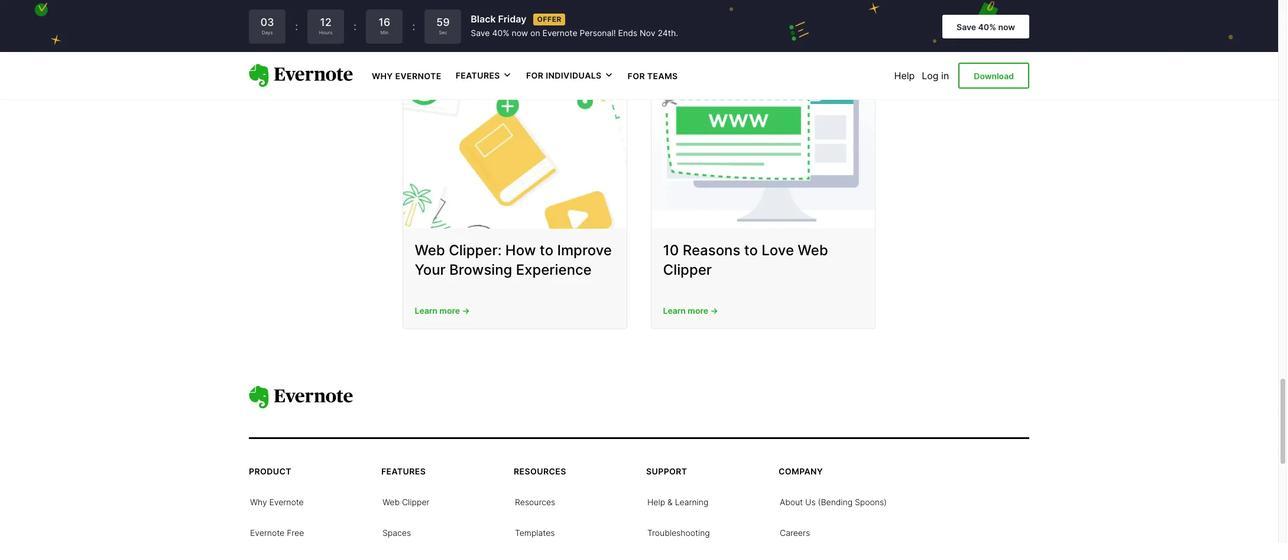Task type: vqa. For each thing, say whether or not it's contained in the screenshot.


Task type: locate. For each thing, give the bounding box(es) containing it.
1 horizontal spatial features
[[456, 70, 500, 81]]

1 horizontal spatial why evernote link
[[372, 70, 442, 82]]

0 horizontal spatial clipper
[[402, 498, 430, 508]]

help & learning
[[648, 498, 709, 508]]

help
[[895, 70, 915, 82], [648, 498, 665, 508]]

0 horizontal spatial more
[[440, 306, 460, 316]]

about us (bending spoons) link
[[780, 496, 887, 508]]

save down the black
[[471, 28, 490, 38]]

more
[[440, 306, 460, 316], [688, 306, 709, 316]]

40% down black friday
[[492, 28, 510, 38]]

1 horizontal spatial to
[[745, 242, 758, 259]]

evernote logo image
[[249, 64, 353, 87], [249, 386, 353, 409]]

why
[[372, 71, 393, 81], [250, 498, 267, 508]]

for teams
[[628, 71, 678, 81]]

resources
[[514, 467, 566, 477], [515, 498, 555, 508]]

2 horizontal spatial learn
[[664, 306, 686, 316]]

save 40% now link
[[943, 15, 1030, 39]]

2 : from the left
[[354, 20, 357, 33]]

1 horizontal spatial why
[[372, 71, 393, 81]]

templates
[[515, 528, 555, 538]]

0 horizontal spatial web
[[383, 498, 400, 508]]

0 vertical spatial resources
[[514, 467, 566, 477]]

friday
[[498, 13, 527, 25]]

(bending
[[818, 498, 853, 508]]

to left love at the top right of the page
[[745, 242, 758, 259]]

0 vertical spatial why evernote link
[[372, 70, 442, 82]]

experience
[[516, 262, 592, 279]]

59
[[436, 16, 450, 29]]

0 horizontal spatial →
[[462, 306, 470, 316]]

for left individuals
[[526, 70, 544, 81]]

save for save 40% now on evernote personal! ends nov 24th.
[[471, 28, 490, 38]]

now for save 40% now
[[999, 22, 1015, 32]]

40% for save 40% now
[[978, 22, 996, 32]]

0 horizontal spatial learn
[[415, 306, 438, 316]]

40% up download link
[[978, 22, 996, 32]]

: left 59 sec
[[412, 20, 415, 33]]

on
[[531, 28, 540, 38]]

blog image image
[[652, 69, 875, 229]]

1 horizontal spatial save
[[957, 22, 976, 32]]

clipper inside web clipper 'link'
[[402, 498, 430, 508]]

now left on
[[512, 28, 528, 38]]

0 horizontal spatial learn more →
[[415, 306, 470, 316]]

0 horizontal spatial now
[[512, 28, 528, 38]]

support
[[646, 467, 688, 477]]

0 horizontal spatial why evernote
[[250, 498, 304, 508]]

learn for web
[[415, 306, 438, 316]]

features
[[456, 70, 500, 81], [381, 467, 426, 477]]

features up web clipper 'link'
[[381, 467, 426, 477]]

download link
[[959, 63, 1030, 89]]

→
[[462, 306, 470, 316], [711, 306, 719, 316]]

resources up templates 'link'
[[515, 498, 555, 508]]

: left 12 hours
[[295, 20, 298, 33]]

why evernote
[[372, 71, 442, 81], [250, 498, 304, 508]]

save up download link
[[957, 22, 976, 32]]

clipper
[[664, 262, 712, 279], [402, 498, 430, 508]]

0 vertical spatial clipper
[[664, 262, 712, 279]]

1 vertical spatial help
[[648, 498, 665, 508]]

hours
[[319, 30, 333, 36]]

web inside 'link'
[[383, 498, 400, 508]]

1 horizontal spatial now
[[999, 22, 1015, 32]]

web up spaces 'link'
[[383, 498, 400, 508]]

59 sec
[[436, 16, 450, 36]]

1 learn more → from the left
[[415, 306, 470, 316]]

web
[[415, 242, 445, 259], [798, 242, 829, 259], [383, 498, 400, 508]]

web for web clipper: how to improve your browsing experience
[[415, 242, 445, 259]]

0 vertical spatial evernote logo image
[[249, 64, 353, 87]]

12
[[320, 16, 332, 29]]

1 vertical spatial evernote logo image
[[249, 386, 353, 409]]

24th.
[[658, 28, 678, 38]]

learn more → for clipper
[[664, 306, 719, 316]]

12 hours
[[319, 16, 333, 36]]

0 horizontal spatial for
[[526, 70, 544, 81]]

to up experience
[[540, 242, 554, 259]]

sec
[[439, 30, 447, 36]]

40%
[[978, 22, 996, 32], [492, 28, 510, 38]]

black
[[471, 13, 496, 25]]

1 horizontal spatial web
[[415, 242, 445, 259]]

web clipper link
[[383, 496, 430, 508]]

2 evernote logo image from the top
[[249, 386, 353, 409]]

careers link
[[780, 527, 810, 539]]

help left the &
[[648, 498, 665, 508]]

→ for clipper
[[711, 306, 719, 316]]

offer
[[537, 15, 562, 24]]

free
[[287, 528, 304, 538]]

for left teams on the top
[[628, 71, 645, 81]]

2 learn more → from the left
[[664, 306, 719, 316]]

now
[[999, 22, 1015, 32], [512, 28, 528, 38]]

to
[[540, 242, 554, 259], [745, 242, 758, 259]]

1 horizontal spatial →
[[711, 306, 719, 316]]

1 to from the left
[[540, 242, 554, 259]]

1 more from the left
[[440, 306, 460, 316]]

1 : from the left
[[295, 20, 298, 33]]

10 reasons to love web clipper
[[664, 242, 829, 279]]

1 vertical spatial clipper
[[402, 498, 430, 508]]

2 to from the left
[[745, 242, 758, 259]]

1 horizontal spatial more
[[688, 306, 709, 316]]

0 horizontal spatial save
[[471, 28, 490, 38]]

troubleshooting
[[648, 528, 710, 538]]

learn how evernote improves your browsing experience.
[[450, 17, 829, 34]]

2 → from the left
[[711, 306, 719, 316]]

more for your
[[440, 306, 460, 316]]

web inside web clipper: how to improve your browsing experience
[[415, 242, 445, 259]]

0 horizontal spatial 40%
[[492, 28, 510, 38]]

0 vertical spatial why
[[372, 71, 393, 81]]

0 horizontal spatial to
[[540, 242, 554, 259]]

clipper down 10
[[664, 262, 712, 279]]

why evernote link down min
[[372, 70, 442, 82]]

for inside button
[[526, 70, 544, 81]]

2 horizontal spatial web
[[798, 242, 829, 259]]

0 vertical spatial help
[[895, 70, 915, 82]]

save
[[957, 22, 976, 32], [471, 28, 490, 38]]

0 vertical spatial features
[[456, 70, 500, 81]]

2 horizontal spatial :
[[412, 20, 415, 33]]

: right 12 hours
[[354, 20, 357, 33]]

why evernote link up evernote free link
[[250, 496, 304, 508]]

to inside web clipper: how to improve your browsing experience
[[540, 242, 554, 259]]

1 horizontal spatial for
[[628, 71, 645, 81]]

now up download link
[[999, 22, 1015, 32]]

evernote
[[523, 17, 583, 34], [543, 28, 578, 38], [395, 71, 442, 81], [269, 498, 304, 508], [250, 528, 285, 538]]

min
[[380, 30, 389, 36]]

clipper up spaces 'link'
[[402, 498, 430, 508]]

1 vertical spatial why evernote link
[[250, 496, 304, 508]]

experience.
[[751, 17, 829, 34]]

why evernote link
[[372, 70, 442, 82], [250, 496, 304, 508]]

features down the black
[[456, 70, 500, 81]]

03 days
[[260, 16, 274, 36]]

individuals
[[546, 70, 602, 81]]

clipper:
[[449, 242, 502, 259]]

why evernote down min
[[372, 71, 442, 81]]

3 : from the left
[[412, 20, 415, 33]]

blog article image
[[403, 69, 627, 229]]

why down the product
[[250, 498, 267, 508]]

for
[[526, 70, 544, 81], [628, 71, 645, 81]]

:
[[295, 20, 298, 33], [354, 20, 357, 33], [412, 20, 415, 33]]

save 40% now on evernote personal! ends nov 24th.
[[471, 28, 678, 38]]

help left "log"
[[895, 70, 915, 82]]

learn more →
[[415, 306, 470, 316], [664, 306, 719, 316]]

2 more from the left
[[688, 306, 709, 316]]

1 horizontal spatial :
[[354, 20, 357, 33]]

0 horizontal spatial help
[[648, 498, 665, 508]]

spoons)
[[855, 498, 887, 508]]

resources up resources "link"
[[514, 467, 566, 477]]

1 horizontal spatial 40%
[[978, 22, 996, 32]]

why down min
[[372, 71, 393, 81]]

1 horizontal spatial clipper
[[664, 262, 712, 279]]

1 → from the left
[[462, 306, 470, 316]]

1 horizontal spatial why evernote
[[372, 71, 442, 81]]

reasons
[[683, 242, 741, 259]]

0 horizontal spatial features
[[381, 467, 426, 477]]

learn
[[450, 17, 487, 34], [415, 306, 438, 316], [664, 306, 686, 316]]

1 vertical spatial why evernote
[[250, 498, 304, 508]]

why evernote up evernote free link
[[250, 498, 304, 508]]

1 horizontal spatial help
[[895, 70, 915, 82]]

1 vertical spatial why
[[250, 498, 267, 508]]

templates link
[[515, 527, 555, 539]]

1 horizontal spatial learn more →
[[664, 306, 719, 316]]

web right love at the top right of the page
[[798, 242, 829, 259]]

features button
[[456, 70, 512, 81]]

0 horizontal spatial :
[[295, 20, 298, 33]]

web up your at the left
[[415, 242, 445, 259]]

browsing
[[450, 262, 513, 279]]



Task type: describe. For each thing, give the bounding box(es) containing it.
save for save 40% now
[[957, 22, 976, 32]]

1 horizontal spatial learn
[[450, 17, 487, 34]]

learn for 10
[[664, 306, 686, 316]]

features inside button
[[456, 70, 500, 81]]

0 horizontal spatial why evernote link
[[250, 496, 304, 508]]

for for for teams
[[628, 71, 645, 81]]

for teams link
[[628, 70, 678, 82]]

improves
[[587, 17, 648, 34]]

nov
[[640, 28, 656, 38]]

→ for your
[[462, 306, 470, 316]]

learn more → for your
[[415, 306, 470, 316]]

1 vertical spatial features
[[381, 467, 426, 477]]

us
[[806, 498, 816, 508]]

spaces link
[[383, 527, 411, 539]]

product
[[249, 467, 292, 477]]

spaces
[[383, 528, 411, 538]]

help & learning link
[[648, 496, 709, 508]]

10
[[664, 242, 679, 259]]

web clipper: how to improve your browsing experience
[[415, 242, 612, 279]]

resources link
[[515, 496, 555, 508]]

teams
[[647, 71, 678, 81]]

03
[[260, 16, 274, 29]]

help link
[[895, 70, 915, 82]]

evernote free
[[250, 528, 304, 538]]

16 min
[[379, 16, 390, 36]]

16
[[379, 16, 390, 29]]

ends
[[618, 28, 638, 38]]

how
[[506, 242, 536, 259]]

0 vertical spatial why evernote
[[372, 71, 442, 81]]

browsing
[[686, 17, 747, 34]]

log
[[922, 70, 939, 82]]

for individuals
[[526, 70, 602, 81]]

web clipper
[[383, 498, 430, 508]]

about us (bending spoons)
[[780, 498, 887, 508]]

troubleshooting link
[[648, 527, 710, 539]]

save 40% now
[[957, 22, 1015, 32]]

0 horizontal spatial why
[[250, 498, 267, 508]]

careers
[[780, 528, 810, 538]]

log in link
[[922, 70, 949, 82]]

in
[[942, 70, 949, 82]]

1 vertical spatial resources
[[515, 498, 555, 508]]

days
[[262, 30, 273, 36]]

your
[[415, 262, 446, 279]]

how
[[491, 17, 520, 34]]

your
[[652, 17, 682, 34]]

learning
[[675, 498, 709, 508]]

download
[[974, 71, 1014, 81]]

web for web clipper
[[383, 498, 400, 508]]

log in
[[922, 70, 949, 82]]

evernote free link
[[250, 527, 304, 539]]

improve
[[558, 242, 612, 259]]

web inside 10 reasons to love web clipper
[[798, 242, 829, 259]]

to inside 10 reasons to love web clipper
[[745, 242, 758, 259]]

about
[[780, 498, 803, 508]]

help for help
[[895, 70, 915, 82]]

for for for individuals
[[526, 70, 544, 81]]

personal!
[[580, 28, 616, 38]]

40% for save 40% now on evernote personal! ends nov 24th.
[[492, 28, 510, 38]]

1 evernote logo image from the top
[[249, 64, 353, 87]]

more for clipper
[[688, 306, 709, 316]]

love
[[762, 242, 795, 259]]

for individuals button
[[526, 70, 614, 81]]

clipper inside 10 reasons to love web clipper
[[664, 262, 712, 279]]

now for save 40% now on evernote personal! ends nov 24th.
[[512, 28, 528, 38]]

company
[[779, 467, 823, 477]]

&
[[668, 498, 673, 508]]

black friday
[[471, 13, 527, 25]]

help for help & learning
[[648, 498, 665, 508]]



